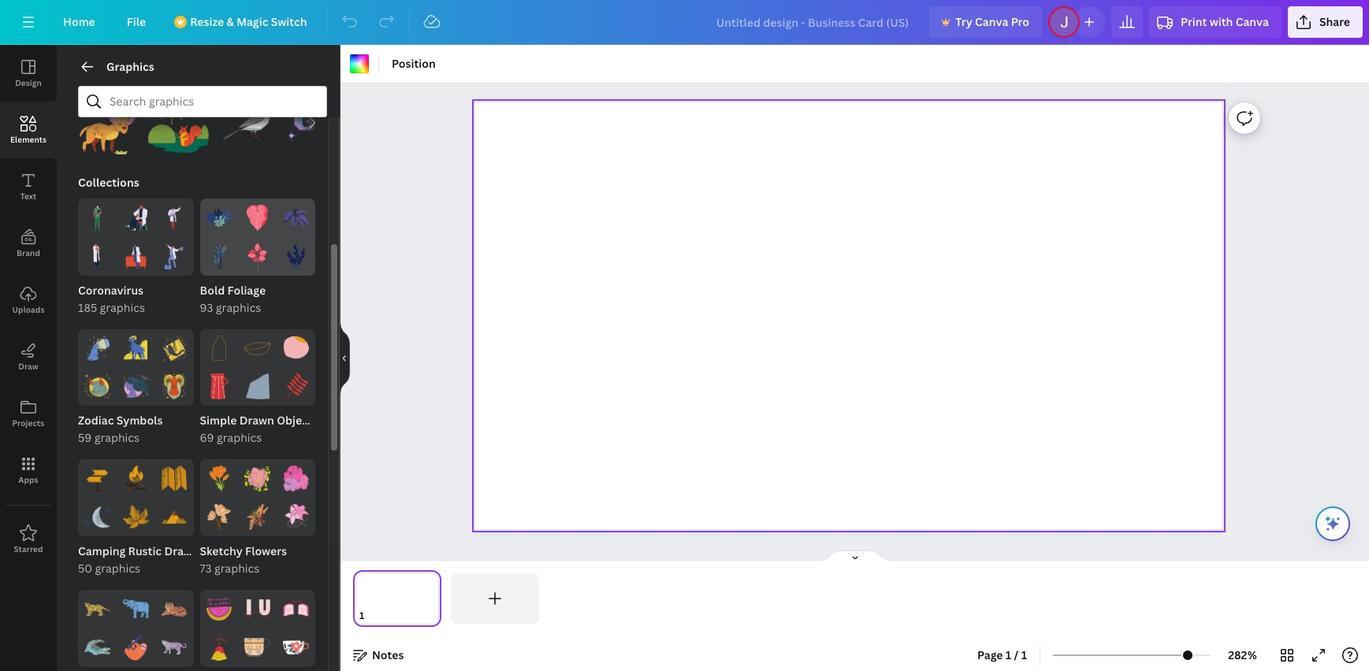 Task type: describe. For each thing, give the bounding box(es) containing it.
magic
[[237, 14, 268, 29]]

file
[[127, 14, 146, 29]]

star sign scorpio image
[[161, 336, 187, 362]]

starred
[[14, 544, 43, 555]]

orange vase line image
[[206, 336, 232, 362]]

camping rustic drawing button
[[78, 543, 208, 561]]

zodiac symbols 59 graphics
[[78, 413, 163, 446]]

apps
[[18, 475, 38, 486]]

pencil graphic of a leaf image
[[123, 505, 149, 531]]

1 vertical spatial star sign aries image
[[161, 374, 187, 400]]

symbols
[[117, 413, 163, 428]]

simple
[[200, 413, 237, 428]]

try canva pro button
[[930, 6, 1043, 38]]

text button
[[0, 159, 57, 215]]

/
[[1015, 648, 1019, 663]]

projects
[[12, 418, 44, 429]]

canva assistant image
[[1324, 515, 1343, 534]]

sketchy flowers button
[[200, 543, 315, 561]]

notes button
[[347, 643, 410, 669]]

bold foliage 93 graphics
[[200, 283, 266, 315]]

185
[[78, 300, 97, 315]]

sketchy flowers 73 graphics
[[200, 544, 287, 576]]

pencil graphic of a location map image
[[161, 466, 187, 492]]

graphics inside sketchy flowers 73 graphics
[[214, 561, 260, 576]]

brand
[[17, 248, 40, 259]]

pro
[[1011, 14, 1030, 29]]

bold
[[200, 283, 225, 298]]

draw
[[18, 361, 38, 372]]

zodiac
[[78, 413, 114, 428]]

page 1 image
[[353, 574, 442, 625]]

uploads button
[[0, 272, 57, 329]]

drawn
[[240, 413, 274, 428]]

melon witty valentines quotes image
[[206, 597, 232, 623]]

69
[[200, 431, 214, 446]]

pencil graphic of orange mountains image
[[161, 505, 187, 531]]

floral teacup image
[[283, 635, 309, 661]]

design button
[[0, 45, 57, 102]]

0 horizontal spatial star sign aries image
[[123, 336, 149, 362]]

file button
[[114, 6, 159, 38]]

Page title text field
[[371, 609, 378, 625]]

vibrant sketchy floral element image
[[206, 466, 232, 492]]

sumatran tiger illustration image
[[161, 597, 187, 623]]

coronavirus
[[78, 283, 144, 298]]

position button
[[386, 51, 442, 76]]

sketchy gumamela flower element image
[[245, 466, 271, 492]]

design
[[15, 77, 42, 88]]

notes
[[372, 648, 404, 663]]

sunda clouded leopard illustration image
[[84, 597, 110, 623]]

letters witty valentines quotes image
[[245, 597, 271, 623]]

star sign taurus image
[[84, 374, 110, 400]]

zodiac symbols button
[[78, 413, 194, 430]]

sketchy
[[200, 544, 243, 559]]

sketchy warm flower element image
[[245, 505, 271, 531]]

Search graphics search field
[[110, 87, 296, 117]]

canva inside 'dropdown button'
[[1236, 14, 1270, 29]]

home
[[63, 14, 95, 29]]

hide image
[[340, 321, 350, 396]]

camping rustic drawing 50 graphics
[[78, 544, 208, 576]]

simple drawn objects 69 graphics
[[200, 413, 318, 446]]

#ffffff image
[[350, 54, 369, 73]]



Task type: vqa. For each thing, say whether or not it's contained in the screenshot.
Education element
no



Task type: locate. For each thing, give the bounding box(es) containing it.
1 canva from the left
[[976, 14, 1009, 29]]

graphics
[[106, 59, 154, 74]]

camping
[[78, 544, 126, 559]]

text
[[20, 191, 37, 202]]

sketchy violet malva flower element image
[[283, 466, 309, 492]]

elements
[[10, 134, 47, 145]]

try canva pro
[[956, 14, 1030, 29]]

50
[[78, 561, 92, 576]]

graphics down sketchy
[[214, 561, 260, 576]]

graphics inside the zodiac symbols 59 graphics
[[94, 431, 140, 446]]

borneo elephant illustration image
[[123, 597, 149, 623]]

volcano and lava witty valentines quotes image
[[206, 635, 232, 661]]

starred button
[[0, 512, 57, 569]]

loaf witty valentines quotes image
[[283, 597, 309, 623]]

graphics down coronavirus
[[100, 300, 145, 315]]

share
[[1320, 14, 1351, 29]]

red and cream pitcher illustration image
[[206, 374, 232, 400]]

graphics inside coronavirus 185 graphics
[[100, 300, 145, 315]]

red leaf illustration image
[[283, 374, 309, 400]]

collections
[[78, 175, 139, 190]]

pencil graphic of a wooden direction signages image
[[84, 466, 110, 492]]

1 horizontal spatial canva
[[1236, 14, 1270, 29]]

1 horizontal spatial 1
[[1022, 648, 1028, 663]]

59
[[78, 431, 92, 446]]

star sign aquarius image
[[84, 336, 110, 362]]

resize & magic switch
[[190, 14, 307, 29]]

73
[[200, 561, 212, 576]]

stylized organic doctor image
[[84, 205, 110, 231], [123, 205, 149, 231], [161, 205, 187, 231], [84, 244, 110, 269], [123, 244, 149, 269], [161, 244, 187, 269]]

1
[[1006, 648, 1012, 663], [1022, 648, 1028, 663]]

282%
[[1229, 648, 1258, 663]]

page 1 / 1
[[978, 648, 1028, 663]]

floral teacup image
[[245, 635, 271, 661]]

flowers
[[245, 544, 287, 559]]

canva right with
[[1236, 14, 1270, 29]]

1 right /
[[1022, 648, 1028, 663]]

drawing
[[164, 544, 208, 559]]

coronavirus button
[[78, 282, 194, 299]]

1 horizontal spatial star sign aries image
[[161, 374, 187, 400]]

1 group from the left
[[78, 91, 141, 155]]

draw button
[[0, 329, 57, 386]]

bold vector palms image
[[245, 205, 271, 231], [283, 205, 309, 231], [283, 244, 309, 269]]

apps button
[[0, 442, 57, 499]]

side panel tab list
[[0, 45, 57, 569]]

resize & magic switch button
[[165, 6, 320, 38]]

graphics inside camping rustic drawing 50 graphics
[[95, 561, 140, 576]]

funky yacara caiman image
[[84, 635, 110, 661]]

pencil graphic of a fire with woods image
[[123, 466, 149, 492]]

2 1 from the left
[[1022, 648, 1028, 663]]

home link
[[50, 6, 108, 38]]

canva
[[976, 14, 1009, 29], [1236, 14, 1270, 29]]

main menu bar
[[0, 0, 1370, 45]]

rustic
[[128, 544, 162, 559]]

3 group from the left
[[217, 91, 280, 155]]

&
[[227, 14, 234, 29]]

grey shape illustration image
[[245, 374, 271, 400]]

93
[[200, 300, 213, 315]]

0 horizontal spatial 1
[[1006, 648, 1012, 663]]

projects button
[[0, 386, 57, 442]]

graphics inside simple drawn objects 69 graphics
[[217, 431, 262, 446]]

try
[[956, 14, 973, 29]]

Design title text field
[[704, 6, 924, 38]]

funky jaguar image
[[161, 635, 187, 661]]

simple drawn objects button
[[200, 413, 318, 430]]

print with canva
[[1181, 14, 1270, 29]]

graphics down the drawn on the bottom of the page
[[217, 431, 262, 446]]

graphics down the zodiac symbols button
[[94, 431, 140, 446]]

2 group from the left
[[147, 91, 211, 155]]

objects
[[277, 413, 318, 428]]

page
[[978, 648, 1003, 663]]

switch
[[271, 14, 307, 29]]

canva inside button
[[976, 14, 1009, 29]]

star sign virgo image
[[123, 374, 149, 400]]

share button
[[1288, 6, 1363, 38]]

uploads
[[12, 304, 45, 315]]

resize
[[190, 14, 224, 29]]

coronavirus 185 graphics
[[78, 283, 145, 315]]

canva right try
[[976, 14, 1009, 29]]

with
[[1210, 14, 1234, 29]]

sketchy veiny petal flower element image
[[283, 505, 309, 531]]

print with canva button
[[1150, 6, 1282, 38]]

sketchy beige rose element image
[[206, 505, 232, 531]]

282% button
[[1218, 643, 1269, 669]]

brand button
[[0, 215, 57, 272]]

0 horizontal spatial canva
[[976, 14, 1009, 29]]

graphics
[[100, 300, 145, 315], [216, 300, 261, 315], [94, 431, 140, 446], [217, 431, 262, 446], [95, 561, 140, 576], [214, 561, 260, 576]]

hide pages image
[[817, 550, 893, 563]]

graphics inside 'bold foliage 93 graphics'
[[216, 300, 261, 315]]

bold foliage button
[[200, 282, 315, 299]]

star sign aries image right star sign aquarius image
[[123, 336, 149, 362]]

elements button
[[0, 102, 57, 159]]

4 group from the left
[[286, 91, 349, 155]]

graphics down foliage on the left top
[[216, 300, 261, 315]]

0 vertical spatial star sign aries image
[[123, 336, 149, 362]]

pink and orange circle illustration image
[[283, 336, 309, 362]]

1 1 from the left
[[1006, 648, 1012, 663]]

graphics down camping
[[95, 561, 140, 576]]

star sign aries image down star sign scorpio icon
[[161, 374, 187, 400]]

funky sloth image
[[123, 635, 149, 661]]

group
[[78, 91, 141, 155], [147, 91, 211, 155], [217, 91, 280, 155], [286, 91, 349, 155]]

star sign aries image
[[123, 336, 149, 362], [161, 374, 187, 400]]

print
[[1181, 14, 1208, 29]]

position
[[392, 56, 436, 71]]

bold vector palms image
[[206, 205, 232, 231], [206, 244, 232, 269], [245, 244, 271, 269]]

foliage
[[228, 283, 266, 298]]

2 canva from the left
[[1236, 14, 1270, 29]]

1 left /
[[1006, 648, 1012, 663]]

orange bowl illustration image
[[245, 336, 271, 362]]



